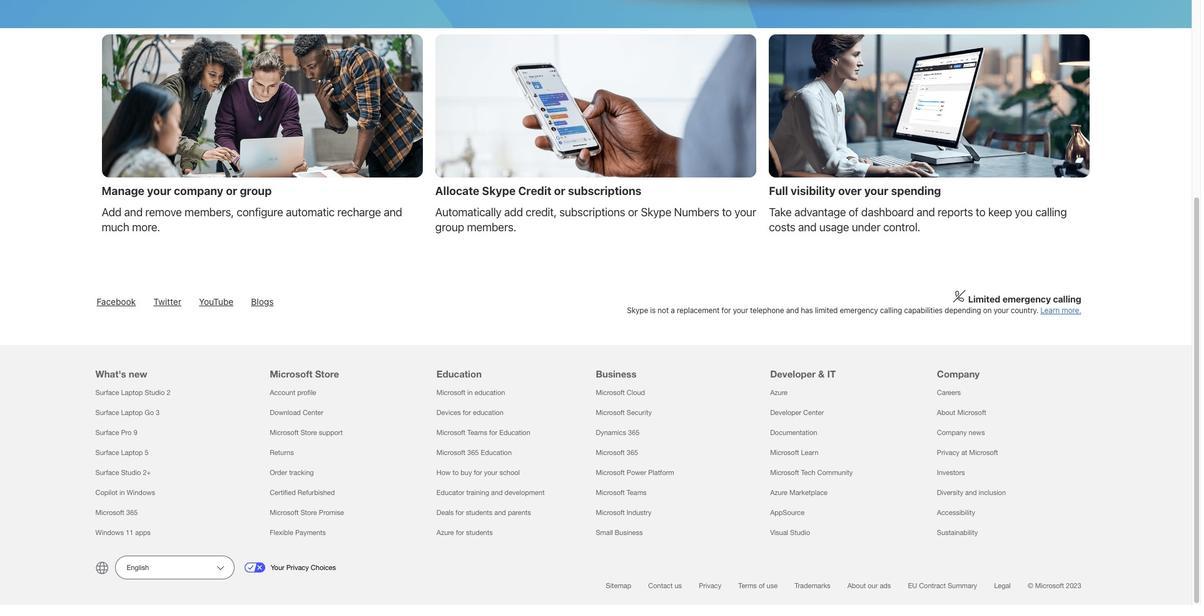 Task type: vqa. For each thing, say whether or not it's contained in the screenshot.
ipad,
no



Task type: locate. For each thing, give the bounding box(es) containing it.
microsoft store heading
[[270, 346, 422, 383]]

surface for surface pro 9
[[95, 429, 119, 437]]

for right deals
[[456, 509, 464, 517]]

and down advantage
[[798, 221, 817, 234]]

1 vertical spatial education
[[473, 409, 503, 417]]

windows down 2+
[[127, 489, 155, 497]]

1 horizontal spatial about
[[937, 409, 955, 417]]

3 laptop from the top
[[121, 449, 143, 457]]

0 vertical spatial store
[[315, 369, 339, 380]]

1 horizontal spatial emergency
[[1003, 294, 1051, 305]]

developer for developer & it
[[770, 369, 816, 380]]

limited
[[968, 294, 1000, 305]]

emergency
[[1003, 294, 1051, 305], [840, 306, 878, 315]]

1 vertical spatial developer
[[770, 409, 801, 417]]

terms of use link
[[738, 583, 778, 590]]

2 developer from the top
[[770, 409, 801, 417]]

365 down security
[[628, 429, 640, 437]]

2 horizontal spatial to
[[976, 206, 986, 219]]

surface for surface studio 2+
[[95, 469, 119, 477]]

1 vertical spatial teams
[[627, 489, 647, 497]]

teams up microsoft 365 education link
[[467, 429, 487, 437]]

1 vertical spatial studio
[[121, 469, 141, 477]]

sitemap
[[606, 583, 631, 590]]

new
[[129, 369, 147, 380]]

0 horizontal spatial studio
[[121, 469, 141, 477]]

microsoft down certified on the bottom left of page
[[270, 509, 299, 517]]

control.
[[883, 221, 920, 234]]

in right copilot
[[119, 489, 125, 497]]

calling up learn more. link
[[1053, 294, 1081, 305]]

laptop down new
[[121, 389, 143, 397]]

surface up surface pro 9
[[95, 409, 119, 417]]

0 vertical spatial calling
[[1035, 206, 1067, 219]]

microsoft down documentation
[[770, 449, 799, 457]]

1 company from the top
[[937, 369, 980, 380]]

1 center from the left
[[303, 409, 323, 417]]

your left 'take'
[[735, 206, 756, 219]]

surface laptop go 3 link
[[95, 409, 160, 417]]

learn inside the footer resource links "element"
[[801, 449, 819, 457]]

microsoft for "microsoft power platform" link
[[596, 469, 625, 477]]

company for company news
[[937, 429, 967, 437]]

3 surface from the top
[[95, 429, 119, 437]]

store left 'support'
[[301, 429, 317, 437]]

educator training and development
[[437, 489, 545, 497]]

5 surface from the top
[[95, 469, 119, 477]]

more. down remove
[[132, 221, 160, 234]]

1 vertical spatial azure
[[770, 489, 788, 497]]

microsoft up how
[[437, 449, 465, 457]]

1 vertical spatial laptop
[[121, 409, 143, 417]]

microsoft down copilot
[[95, 509, 124, 517]]

0 horizontal spatial in
[[119, 489, 125, 497]]

1 vertical spatial windows
[[95, 529, 124, 537]]

microsoft industry link
[[596, 509, 652, 517]]

center down profile
[[303, 409, 323, 417]]

0 vertical spatial students
[[466, 509, 493, 517]]

group down automatically
[[435, 221, 464, 234]]

for inside limited emergency calling skype is not a replacement for your telephone and has limited emergency calling capabilities depending on your country. learn more.
[[722, 306, 731, 315]]

0 horizontal spatial microsoft 365 link
[[95, 509, 138, 517]]

small business
[[596, 529, 643, 537]]

store for microsoft store promise
[[301, 509, 317, 517]]

teams down power
[[627, 489, 647, 497]]

microsoft for 'microsoft store support' link
[[270, 429, 299, 437]]

1 vertical spatial education
[[499, 429, 530, 437]]

azure down deals
[[437, 529, 454, 537]]

parents
[[508, 509, 531, 517]]

copilot in windows link
[[95, 489, 155, 497]]

add
[[504, 206, 523, 219]]

and inside limited emergency calling skype is not a replacement for your telephone and has limited emergency calling capabilities depending on your country. learn more.
[[786, 306, 799, 315]]

to left buy on the left of page
[[453, 469, 459, 477]]

business down microsoft industry link
[[615, 529, 643, 537]]

microsoft for microsoft tech community link
[[770, 469, 799, 477]]

microsoft 365 link up windows 11 apps link
[[95, 509, 138, 517]]

contact us link
[[648, 583, 682, 590]]

on
[[983, 306, 992, 315]]

privacy at microsoft
[[937, 449, 998, 457]]

company down 'about microsoft'
[[937, 429, 967, 437]]

surface down "what's"
[[95, 389, 119, 397]]

&
[[818, 369, 825, 380]]

5
[[145, 449, 149, 457]]

full visibility over your spending
[[769, 185, 941, 198]]

country.
[[1011, 306, 1039, 315]]

privacy right us
[[699, 583, 721, 590]]

1 horizontal spatial windows
[[127, 489, 155, 497]]

education up "microsoft in education"
[[437, 369, 482, 380]]

visibility
[[791, 185, 836, 198]]

business
[[596, 369, 637, 380], [615, 529, 643, 537]]

skype left is
[[627, 306, 648, 315]]

1 vertical spatial business
[[615, 529, 643, 537]]

to right numbers
[[722, 206, 732, 219]]

1 vertical spatial of
[[759, 583, 765, 590]]

calling inside take advantage of dashboard and reports to keep you calling costs and usage under control.
[[1035, 206, 1067, 219]]

laptop left 5
[[121, 449, 143, 457]]

0 vertical spatial microsoft 365 link
[[596, 449, 638, 457]]

1 horizontal spatial more.
[[1062, 306, 1081, 315]]

payments
[[295, 529, 326, 537]]

studio left 2+
[[121, 469, 141, 477]]

0 vertical spatial about
[[937, 409, 955, 417]]

0 vertical spatial learn
[[1041, 306, 1060, 315]]

1 vertical spatial about
[[847, 583, 866, 590]]

of up under
[[849, 206, 859, 219]]

microsoft for microsoft 365 education link
[[437, 449, 465, 457]]

account profile
[[270, 389, 316, 397]]

0 vertical spatial in
[[467, 389, 473, 397]]

365 up how to buy for your school
[[467, 449, 479, 457]]

0 horizontal spatial group
[[240, 185, 272, 198]]

not
[[658, 306, 669, 315]]

for right devices
[[463, 409, 471, 417]]

subscriptions up automatically add credit, subscriptions or skype numbers to your group members.
[[568, 185, 642, 198]]

0 vertical spatial microsoft 365
[[596, 449, 638, 457]]

windows 11 apps
[[95, 529, 151, 537]]

store inside microsoft store heading
[[315, 369, 339, 380]]

youtube link
[[199, 297, 233, 307]]

2 surface from the top
[[95, 409, 119, 417]]

developer center
[[770, 409, 824, 417]]

microsoft down the microsoft learn link
[[770, 469, 799, 477]]

2 vertical spatial skype
[[627, 306, 648, 315]]

2 vertical spatial laptop
[[121, 449, 143, 457]]

store
[[315, 369, 339, 380], [301, 429, 317, 437], [301, 509, 317, 517]]

your
[[271, 564, 284, 572]]

microsoft industry
[[596, 509, 652, 517]]

microsoft 365 up windows 11 apps link
[[95, 509, 138, 517]]

surface up copilot
[[95, 469, 119, 477]]

surface for surface laptop go 3
[[95, 409, 119, 417]]

1 horizontal spatial center
[[803, 409, 824, 417]]

cloud
[[627, 389, 645, 397]]

students for deals
[[466, 509, 493, 517]]

microsoft up devices
[[437, 389, 465, 397]]

0 vertical spatial company
[[937, 369, 980, 380]]

0 horizontal spatial windows
[[95, 529, 124, 537]]

laptop
[[121, 389, 143, 397], [121, 409, 143, 417], [121, 449, 143, 457]]

0 vertical spatial laptop
[[121, 389, 143, 397]]

skype manager on desktop image
[[769, 35, 1090, 178]]

1 horizontal spatial learn
[[1041, 306, 1060, 315]]

skype manager on phone image
[[435, 35, 756, 178]]

1 vertical spatial learn
[[801, 449, 819, 457]]

for down deals for students and parents
[[456, 529, 464, 537]]

privacy right the your
[[286, 564, 309, 572]]

about left our
[[847, 583, 866, 590]]

privacy inside the footer resource links "element"
[[937, 449, 960, 457]]

0 horizontal spatial microsoft 365
[[95, 509, 138, 517]]

4 surface from the top
[[95, 449, 119, 457]]

advantage
[[794, 206, 846, 219]]

microsoft up microsoft industry
[[596, 489, 625, 497]]

azure for azure marketplace
[[770, 489, 788, 497]]

2 horizontal spatial privacy
[[937, 449, 960, 457]]

azure for azure link at the right of the page
[[770, 389, 788, 397]]

skype inside automatically add credit, subscriptions or skype numbers to your group members.
[[641, 206, 671, 219]]

developer down azure link at the right of the page
[[770, 409, 801, 417]]

group up configure
[[240, 185, 272, 198]]

1 horizontal spatial privacy
[[699, 583, 721, 590]]

in up "devices for education" link at the left bottom of the page
[[467, 389, 473, 397]]

how to buy for your school link
[[437, 469, 520, 477]]

group
[[240, 185, 272, 198], [435, 221, 464, 234]]

1 surface from the top
[[95, 389, 119, 397]]

0 horizontal spatial about
[[847, 583, 866, 590]]

1 horizontal spatial of
[[849, 206, 859, 219]]

0 vertical spatial more.
[[132, 221, 160, 234]]

0 horizontal spatial or
[[226, 185, 237, 198]]

subscriptions inside automatically add credit, subscriptions or skype numbers to your group members.
[[559, 206, 625, 219]]

2 horizontal spatial or
[[628, 206, 638, 219]]

your
[[147, 185, 171, 198], [864, 185, 889, 198], [735, 206, 756, 219], [733, 306, 748, 315], [994, 306, 1009, 315], [484, 469, 498, 477]]

surface laptop studio 2
[[95, 389, 170, 397]]

laptop left go
[[121, 409, 143, 417]]

studio for visual studio
[[790, 529, 810, 537]]

about
[[937, 409, 955, 417], [847, 583, 866, 590]]

2 center from the left
[[803, 409, 824, 417]]

copilot in windows
[[95, 489, 155, 497]]

microsoft down "download"
[[270, 429, 299, 437]]

diversity
[[937, 489, 963, 497]]

1 vertical spatial store
[[301, 429, 317, 437]]

documentation link
[[770, 429, 817, 437]]

developer for developer center
[[770, 409, 801, 417]]

your left the school
[[484, 469, 498, 477]]

studio right visual
[[790, 529, 810, 537]]

returns
[[270, 449, 294, 457]]

of
[[849, 206, 859, 219], [759, 583, 765, 590]]

1 horizontal spatial studio
[[145, 389, 165, 397]]

to inside take advantage of dashboard and reports to keep you calling costs and usage under control.
[[976, 206, 986, 219]]

microsoft 365 down dynamics 365
[[596, 449, 638, 457]]

0 vertical spatial education
[[475, 389, 505, 397]]

emergency right the limited
[[840, 306, 878, 315]]

learn up tech
[[801, 449, 819, 457]]

skype up 'add'
[[482, 185, 516, 198]]

students for azure
[[466, 529, 493, 537]]

and
[[124, 206, 143, 219], [384, 206, 402, 219], [917, 206, 935, 219], [798, 221, 817, 234], [786, 306, 799, 315], [491, 489, 503, 497], [965, 489, 977, 497], [494, 509, 506, 517]]

learn
[[1041, 306, 1060, 315], [801, 449, 819, 457]]

visual studio link
[[770, 529, 810, 537]]

center up documentation link
[[803, 409, 824, 417]]

0 vertical spatial group
[[240, 185, 272, 198]]

what's new heading
[[95, 346, 255, 383]]

1 horizontal spatial group
[[435, 221, 464, 234]]

take advantage of dashboard and reports to keep you calling costs and usage under control.
[[769, 206, 1067, 234]]

microsoft up microsoft security
[[596, 389, 625, 397]]

0 horizontal spatial more.
[[132, 221, 160, 234]]

1 vertical spatial more.
[[1062, 306, 1081, 315]]

for right replacement
[[722, 306, 731, 315]]

0 vertical spatial education
[[437, 369, 482, 380]]

microsoft 365 link down dynamics 365
[[596, 449, 638, 457]]

1 vertical spatial students
[[466, 529, 493, 537]]

group inside automatically add credit, subscriptions or skype numbers to your group members.
[[435, 221, 464, 234]]

automatically
[[435, 206, 502, 219]]

calling left capabilities
[[880, 306, 902, 315]]

1 horizontal spatial in
[[467, 389, 473, 397]]

2 vertical spatial privacy
[[699, 583, 721, 590]]

privacy at microsoft link
[[937, 449, 998, 457]]

1 vertical spatial in
[[119, 489, 125, 497]]

0 horizontal spatial center
[[303, 409, 323, 417]]

and left parents
[[494, 509, 506, 517]]

microsoft right ©
[[1035, 583, 1064, 590]]

2 horizontal spatial studio
[[790, 529, 810, 537]]

2 company from the top
[[937, 429, 967, 437]]

surface for surface laptop 5
[[95, 449, 119, 457]]

sustainability
[[937, 529, 978, 537]]

microsoft 365 education
[[437, 449, 512, 457]]

calling right you
[[1035, 206, 1067, 219]]

surface down surface pro 9
[[95, 449, 119, 457]]

microsoft for microsoft teams link
[[596, 489, 625, 497]]

education up "devices for education" link at the left bottom of the page
[[475, 389, 505, 397]]

education inside heading
[[437, 369, 482, 380]]

privacy for privacy at microsoft
[[937, 449, 960, 457]]

microsoft up news
[[957, 409, 986, 417]]

0 vertical spatial privacy
[[937, 449, 960, 457]]

1 vertical spatial privacy
[[286, 564, 309, 572]]

education up the school
[[499, 429, 530, 437]]

surface left pro
[[95, 429, 119, 437]]

0 horizontal spatial emergency
[[840, 306, 878, 315]]

windows left 11
[[95, 529, 124, 537]]

students
[[466, 509, 493, 517], [466, 529, 493, 537]]

add and remove members, configure automatic recharge and much more.
[[102, 206, 402, 234]]

0 vertical spatial azure
[[770, 389, 788, 397]]

0 horizontal spatial of
[[759, 583, 765, 590]]

it
[[827, 369, 836, 380]]

microsoft inside heading
[[270, 369, 312, 380]]

education for microsoft in education
[[475, 389, 505, 397]]

1 vertical spatial subscriptions
[[559, 206, 625, 219]]

members,
[[185, 206, 234, 219]]

about down "careers"
[[937, 409, 955, 417]]

©
[[1028, 583, 1033, 590]]

company inside heading
[[937, 369, 980, 380]]

facebook
[[97, 297, 136, 307]]

teams for microsoft teams
[[627, 489, 647, 497]]

1 vertical spatial emergency
[[840, 306, 878, 315]]

1 vertical spatial microsoft 365 link
[[95, 509, 138, 517]]

1 vertical spatial group
[[435, 221, 464, 234]]

to left "keep"
[[976, 206, 986, 219]]

2 vertical spatial store
[[301, 509, 317, 517]]

reports
[[938, 206, 973, 219]]

and down spending
[[917, 206, 935, 219]]

go
[[145, 409, 154, 417]]

1 horizontal spatial to
[[722, 206, 732, 219]]

developer & it heading
[[770, 346, 922, 383]]

developer up azure link at the right of the page
[[770, 369, 816, 380]]

of left use
[[759, 583, 765, 590]]

microsoft up account profile
[[270, 369, 312, 380]]

1 laptop from the top
[[121, 389, 143, 397]]

1 horizontal spatial teams
[[627, 489, 647, 497]]

allocate
[[435, 185, 479, 198]]

1 vertical spatial skype
[[641, 206, 671, 219]]

remove
[[145, 206, 182, 219]]

company news
[[937, 429, 985, 437]]

2 vertical spatial studio
[[790, 529, 810, 537]]

privacy left at
[[937, 449, 960, 457]]

store for microsoft store support
[[301, 429, 317, 437]]

azure up developer center link in the bottom right of the page
[[770, 389, 788, 397]]

company news link
[[937, 429, 985, 437]]

0 horizontal spatial to
[[453, 469, 459, 477]]

documentation
[[770, 429, 817, 437]]

1 vertical spatial company
[[937, 429, 967, 437]]

1 horizontal spatial microsoft 365
[[596, 449, 638, 457]]

company up careers link
[[937, 369, 980, 380]]

microsoft 365
[[596, 449, 638, 457], [95, 509, 138, 517]]

2 vertical spatial education
[[481, 449, 512, 457]]

0 vertical spatial business
[[596, 369, 637, 380]]

developer inside heading
[[770, 369, 816, 380]]

1 developer from the top
[[770, 369, 816, 380]]

0 vertical spatial teams
[[467, 429, 487, 437]]

diversity and inclusion
[[937, 489, 1006, 497]]

studio left 2
[[145, 389, 165, 397]]

store up profile
[[315, 369, 339, 380]]

0 horizontal spatial teams
[[467, 429, 487, 437]]

store up payments
[[301, 509, 317, 517]]

about inside the footer resource links "element"
[[937, 409, 955, 417]]

emergency up country.
[[1003, 294, 1051, 305]]

eu contract summary link
[[908, 583, 977, 590]]

0 vertical spatial of
[[849, 206, 859, 219]]

2 laptop from the top
[[121, 409, 143, 417]]

main content
[[0, 0, 1192, 260]]

and right add
[[124, 206, 143, 219]]

order tracking link
[[270, 469, 314, 477]]

0 vertical spatial studio
[[145, 389, 165, 397]]

1 vertical spatial microsoft 365
[[95, 509, 138, 517]]

0 vertical spatial emergency
[[1003, 294, 1051, 305]]

center for developer
[[803, 409, 824, 417]]

skype left numbers
[[641, 206, 671, 219]]

microsoft up dynamics
[[596, 409, 625, 417]]

azure link
[[770, 389, 788, 397]]

microsoft up the small
[[596, 509, 625, 517]]

microsoft down devices
[[437, 429, 465, 437]]

2 vertical spatial azure
[[437, 529, 454, 537]]

2+
[[143, 469, 151, 477]]

learn right country.
[[1041, 306, 1060, 315]]

0 vertical spatial developer
[[770, 369, 816, 380]]

business up the microsoft cloud link
[[596, 369, 637, 380]]

about our ads link
[[847, 583, 891, 590]]

and left the has
[[786, 306, 799, 315]]

in for copilot
[[119, 489, 125, 497]]

marketplace
[[790, 489, 828, 497]]

subscriptions right credit,
[[559, 206, 625, 219]]

microsoft for microsoft store heading in the bottom of the page
[[270, 369, 312, 380]]

your privacy choices link
[[244, 563, 351, 573]]

microsoft 365 for right microsoft 365 link
[[596, 449, 638, 457]]

microsoft 365 link
[[596, 449, 638, 457], [95, 509, 138, 517]]

0 horizontal spatial learn
[[801, 449, 819, 457]]

for right buy on the left of page
[[474, 469, 482, 477]]

1 horizontal spatial or
[[554, 185, 565, 198]]



Task type: describe. For each thing, give the bounding box(es) containing it.
limited
[[815, 306, 838, 315]]

azure for azure for students
[[437, 529, 454, 537]]

deals for students and parents link
[[437, 509, 531, 517]]

and right training
[[491, 489, 503, 497]]

credit,
[[526, 206, 557, 219]]

full
[[769, 185, 788, 198]]

microsoft 365 for bottom microsoft 365 link
[[95, 509, 138, 517]]

sitemap link
[[606, 583, 631, 590]]

you
[[1015, 206, 1033, 219]]

your up remove
[[147, 185, 171, 198]]

your up dashboard
[[864, 185, 889, 198]]

microsoft 365 education link
[[437, 449, 512, 457]]

industry
[[627, 509, 652, 517]]

account profile link
[[270, 389, 316, 397]]

appsource
[[770, 509, 805, 517]]

promise
[[319, 509, 344, 517]]

legal
[[994, 583, 1011, 590]]

or inside automatically add credit, subscriptions or skype numbers to your group members.
[[628, 206, 638, 219]]

investors
[[937, 469, 965, 477]]

microsoft cloud link
[[596, 389, 645, 397]]

news
[[969, 429, 985, 437]]

capabilities
[[904, 306, 943, 315]]

your left telephone
[[733, 306, 748, 315]]

of inside take advantage of dashboard and reports to keep you calling costs and usage under control.
[[849, 206, 859, 219]]

microsoft tech community
[[770, 469, 853, 477]]

education for devices for education
[[473, 409, 503, 417]]

trademarks link
[[795, 583, 831, 590]]

certified refurbished
[[270, 489, 335, 497]]

microsoft store promise link
[[270, 509, 344, 517]]

contact us
[[648, 583, 682, 590]]

microsoft for the microsoft learn link
[[770, 449, 799, 457]]

dynamics 365 link
[[596, 429, 640, 437]]

or for subscriptions
[[554, 185, 565, 198]]

business inside heading
[[596, 369, 637, 380]]

training
[[466, 489, 489, 497]]

more. inside add and remove members, configure automatic recharge and much more.
[[132, 221, 160, 234]]

flexible payments link
[[270, 529, 326, 537]]

certified
[[270, 489, 296, 497]]

visual
[[770, 529, 788, 537]]

business heading
[[596, 346, 755, 383]]

learn inside limited emergency calling skype is not a replacement for your telephone and has limited emergency calling capabilities depending on your country. learn more.
[[1041, 306, 1060, 315]]

educator
[[437, 489, 464, 497]]

sustainability link
[[937, 529, 978, 537]]

11
[[126, 529, 133, 537]]

legal link
[[994, 583, 1011, 590]]

surface for surface laptop studio 2
[[95, 389, 119, 397]]

and right diversity
[[965, 489, 977, 497]]

0 horizontal spatial privacy
[[286, 564, 309, 572]]

center for microsoft
[[303, 409, 323, 417]]

about for about microsoft
[[937, 409, 955, 417]]

education heading
[[437, 346, 588, 383]]

365 up 11
[[126, 509, 138, 517]]

laptop for go
[[121, 409, 143, 417]]

microsoft for microsoft store promise link
[[270, 509, 299, 517]]

365 up "microsoft power platform" link
[[627, 449, 638, 457]]

california consumer privacy act (ccpa) opt-out icon image
[[244, 563, 271, 573]]

what's new
[[95, 369, 147, 380]]

development
[[505, 489, 545, 497]]

microsoft power platform link
[[596, 469, 674, 477]]

security
[[627, 409, 652, 417]]

microsoft for the microsoft cloud link
[[596, 389, 625, 397]]

microsoft right at
[[969, 449, 998, 457]]

under
[[852, 221, 881, 234]]

0 vertical spatial skype
[[482, 185, 516, 198]]

numbers
[[674, 206, 719, 219]]

refurbished
[[298, 489, 335, 497]]

devices
[[437, 409, 461, 417]]

microsoft learn
[[770, 449, 819, 457]]

microsoft for microsoft industry link
[[596, 509, 625, 517]]

microsoft for the microsoft teams for education link
[[437, 429, 465, 437]]

microsoft for bottom microsoft 365 link
[[95, 509, 124, 517]]

careers
[[937, 389, 961, 397]]

how to buy for your school
[[437, 469, 520, 477]]

more. inside limited emergency calling skype is not a replacement for your telephone and has limited emergency calling capabilities depending on your country. learn more.
[[1062, 306, 1081, 315]]

and right recharge
[[384, 206, 402, 219]]

automatic
[[286, 206, 335, 219]]

over
[[838, 185, 862, 198]]

microsoft teams link
[[596, 489, 647, 497]]

microsoft security link
[[596, 409, 652, 417]]

your inside automatically add credit, subscriptions or skype numbers to your group members.
[[735, 206, 756, 219]]

terms
[[738, 583, 757, 590]]

surface laptop studio 2 link
[[95, 389, 170, 397]]

0 vertical spatial windows
[[127, 489, 155, 497]]

studio for surface studio 2+
[[121, 469, 141, 477]]

microsoft for microsoft in education link
[[437, 389, 465, 397]]

power
[[627, 469, 646, 477]]

recharge
[[337, 206, 381, 219]]

small business link
[[596, 529, 643, 537]]

small
[[596, 529, 613, 537]]

company heading
[[937, 346, 1089, 383]]

surface pro 9
[[95, 429, 137, 437]]

ads
[[880, 583, 891, 590]]

to inside automatically add credit, subscriptions or skype numbers to your group members.
[[722, 206, 732, 219]]

laptop for 5
[[121, 449, 143, 457]]

9
[[134, 429, 137, 437]]

inclusion
[[979, 489, 1006, 497]]

or for group
[[226, 185, 237, 198]]

deals for students and parents
[[437, 509, 531, 517]]

your inside the footer resource links "element"
[[484, 469, 498, 477]]

profile
[[297, 389, 316, 397]]

has
[[801, 306, 813, 315]]

dynamics 365
[[596, 429, 640, 437]]

surface studio 2+ link
[[95, 469, 151, 477]]

download center
[[270, 409, 323, 417]]

community
[[817, 469, 853, 477]]

privacy for privacy link
[[699, 583, 721, 590]]

your right on
[[994, 306, 1009, 315]]

visual studio
[[770, 529, 810, 537]]

for up microsoft 365 education link
[[489, 429, 497, 437]]

account
[[270, 389, 295, 397]]

1 horizontal spatial microsoft 365 link
[[596, 449, 638, 457]]

in for microsoft
[[467, 389, 473, 397]]

support
[[319, 429, 343, 437]]

2 vertical spatial calling
[[880, 306, 902, 315]]

store for microsoft store
[[315, 369, 339, 380]]

deals
[[437, 509, 454, 517]]

is
[[650, 306, 656, 315]]

microsoft for right microsoft 365 link
[[596, 449, 625, 457]]

privacy link
[[699, 583, 721, 590]]

1 vertical spatial calling
[[1053, 294, 1081, 305]]

teams for microsoft teams for education
[[467, 429, 487, 437]]

twitter
[[153, 297, 181, 307]]

company for company
[[937, 369, 980, 380]]

microsoft teams for education link
[[437, 429, 530, 437]]

facebook link
[[97, 297, 136, 307]]

skype manager image
[[602, 0, 1090, 16]]

microsoft store
[[270, 369, 339, 380]]

microsoft cloud
[[596, 389, 645, 397]]

educator training and development link
[[437, 489, 545, 497]]

blogs link
[[251, 297, 274, 307]]

3
[[156, 409, 160, 417]]

microsoft for microsoft security link
[[596, 409, 625, 417]]

footer resource links element
[[36, 346, 1156, 543]]

download
[[270, 409, 301, 417]]

about our ads
[[847, 583, 891, 590]]

skype inside limited emergency calling skype is not a replacement for your telephone and has limited emergency calling capabilities depending on your country. learn more.
[[627, 306, 648, 315]]

certified refurbished link
[[270, 489, 335, 497]]

contract
[[919, 583, 946, 590]]

laptop for studio
[[121, 389, 143, 397]]

twitter link
[[153, 297, 181, 307]]

0 vertical spatial subscriptions
[[568, 185, 642, 198]]

main content containing manage your company or group
[[0, 0, 1192, 260]]

group of people image
[[102, 35, 423, 178]]

summary
[[948, 583, 977, 590]]

about for about our ads
[[847, 583, 866, 590]]

devices for education
[[437, 409, 503, 417]]

to inside the footer resource links "element"
[[453, 469, 459, 477]]

azure for students
[[437, 529, 493, 537]]

investors link
[[937, 469, 965, 477]]

terms of use
[[738, 583, 778, 590]]

apps
[[135, 529, 151, 537]]

accessibility
[[937, 509, 975, 517]]



